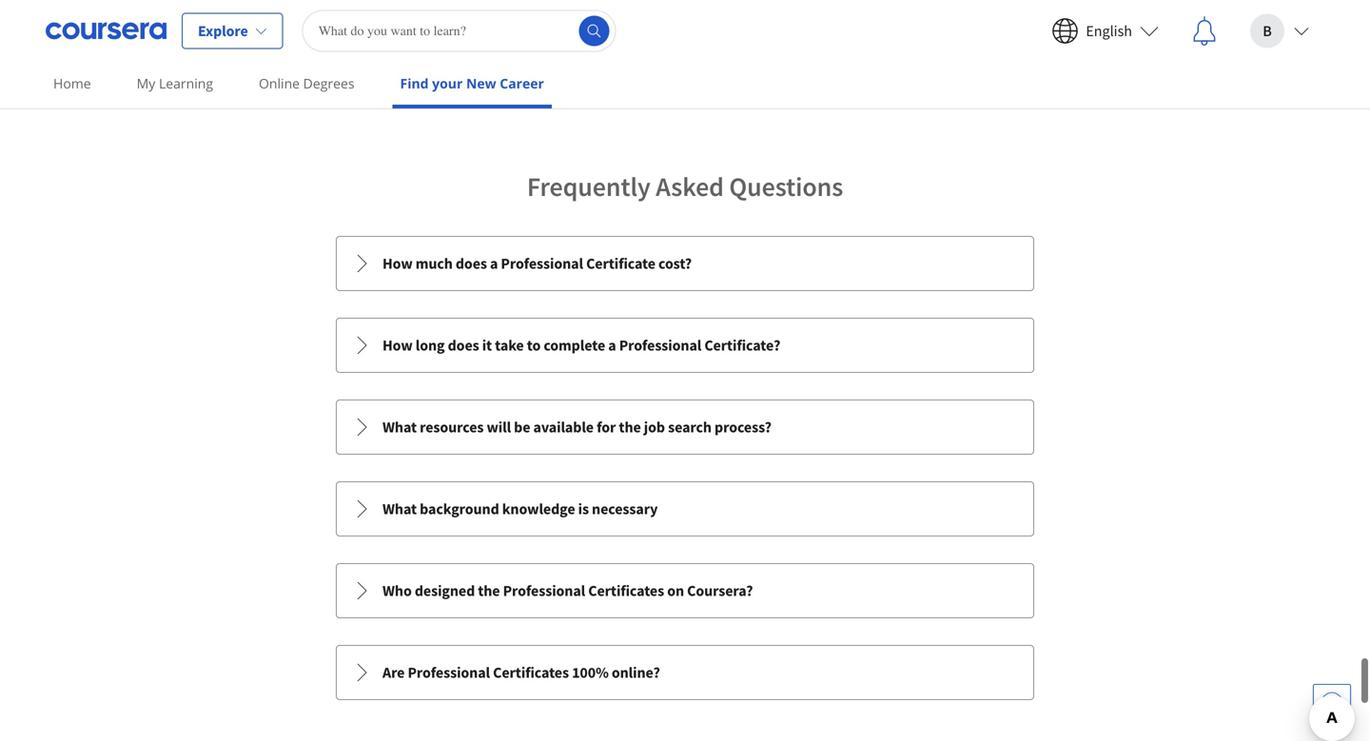 Task type: vqa. For each thing, say whether or not it's contained in the screenshot.
the 'About'
no



Task type: locate. For each thing, give the bounding box(es) containing it.
0 vertical spatial certificates
[[166, 15, 239, 34]]

2 how from the top
[[383, 336, 413, 355]]

what resources will be available for the job search process?
[[383, 418, 772, 437]]

1 vertical spatial the
[[478, 581, 500, 600]]

1 vertical spatial how
[[383, 336, 413, 355]]

0 vertical spatial the
[[619, 418, 641, 437]]

who
[[383, 581, 412, 600]]

what inside 'dropdown button'
[[383, 418, 417, 437]]

process?
[[715, 418, 772, 437]]

explore button
[[182, 13, 283, 49]]

None search field
[[302, 10, 617, 52]]

1 horizontal spatial a
[[609, 336, 616, 355]]

professional up job
[[619, 336, 702, 355]]

to
[[527, 336, 541, 355]]

does left it
[[448, 336, 479, 355]]

the right for
[[619, 418, 641, 437]]

it
[[482, 336, 492, 355]]

0 horizontal spatial the
[[478, 581, 500, 600]]

1 vertical spatial a
[[609, 336, 616, 355]]

does
[[456, 254, 487, 273], [448, 336, 479, 355]]

new
[[466, 74, 497, 92]]

explore up my
[[114, 15, 163, 34]]

complete
[[544, 336, 606, 355]]

explore
[[114, 15, 163, 34], [198, 21, 248, 40]]

2 vertical spatial certificates
[[493, 663, 569, 682]]

1 horizontal spatial explore
[[198, 21, 248, 40]]

certificates
[[166, 15, 239, 34], [589, 581, 665, 600], [493, 663, 569, 682]]

the right designed
[[478, 581, 500, 600]]

a right 'much'
[[490, 254, 498, 273]]

professional right are
[[408, 663, 490, 682]]

are professional certificates 100% online? button
[[337, 646, 1034, 699]]

1 vertical spatial what
[[383, 500, 417, 519]]

resources
[[420, 418, 484, 437]]

What do you want to learn? text field
[[302, 10, 617, 52]]

how for how much does a professional certificate cost?
[[383, 254, 413, 273]]

find your new career link
[[393, 62, 552, 109]]

home
[[53, 74, 91, 92]]

help center image
[[1321, 692, 1344, 715]]

2 what from the top
[[383, 500, 417, 519]]

0 vertical spatial what
[[383, 418, 417, 437]]

who designed the professional certificates on coursera? button
[[337, 564, 1034, 618]]

certificates left on
[[589, 581, 665, 600]]

the inside the what resources will be available for the job search process? 'dropdown button'
[[619, 418, 641, 437]]

learning
[[159, 74, 213, 92]]

what inside dropdown button
[[383, 500, 417, 519]]

1 horizontal spatial certificates
[[493, 663, 569, 682]]

how left long on the top of the page
[[383, 336, 413, 355]]

online?
[[612, 663, 660, 682]]

1 what from the top
[[383, 418, 417, 437]]

what left resources
[[383, 418, 417, 437]]

frequently asked questions
[[527, 170, 844, 203]]

what for what resources will be available for the job search process?
[[383, 418, 417, 437]]

necessary
[[592, 500, 658, 519]]

0 vertical spatial how
[[383, 254, 413, 273]]

how long does it take to complete a professional certificate? button
[[337, 319, 1034, 372]]

professional left certificate
[[501, 254, 583, 273]]

how much does a professional certificate cost? button
[[337, 237, 1034, 290]]

knowledge
[[502, 500, 575, 519]]

job
[[644, 418, 665, 437]]

explore up learning
[[198, 21, 248, 40]]

how left 'much'
[[383, 254, 413, 273]]

2 horizontal spatial certificates
[[589, 581, 665, 600]]

english
[[1086, 21, 1133, 40]]

asked
[[656, 170, 724, 203]]

search
[[668, 418, 712, 437]]

what background knowledge is necessary
[[383, 500, 658, 519]]

the
[[619, 418, 641, 437], [478, 581, 500, 600]]

professional
[[501, 254, 583, 273], [619, 336, 702, 355], [503, 581, 586, 600], [408, 663, 490, 682]]

0 vertical spatial does
[[456, 254, 487, 273]]

1 horizontal spatial the
[[619, 418, 641, 437]]

0 horizontal spatial certificates
[[166, 15, 239, 34]]

certificates up learning
[[166, 15, 239, 34]]

1 vertical spatial does
[[448, 336, 479, 355]]

what for what background knowledge is necessary
[[383, 500, 417, 519]]

are professional certificates 100% online?
[[383, 663, 660, 682]]

home link
[[46, 62, 99, 105]]

0 vertical spatial a
[[490, 254, 498, 273]]

0 horizontal spatial explore
[[114, 15, 163, 34]]

coursera image
[[46, 16, 167, 46]]

explore for explore certificates
[[114, 15, 163, 34]]

designed
[[415, 581, 475, 600]]

be
[[514, 418, 531, 437]]

a right 'complete'
[[609, 336, 616, 355]]

what
[[383, 418, 417, 437], [383, 500, 417, 519]]

1 how from the top
[[383, 254, 413, 273]]

how
[[383, 254, 413, 273], [383, 336, 413, 355]]

degrees
[[303, 74, 355, 92]]

how inside how much does a professional certificate cost? dropdown button
[[383, 254, 413, 273]]

explore inside dropdown button
[[198, 21, 248, 40]]

english button
[[1037, 0, 1175, 61]]

how inside how long does it take to complete a professional certificate? dropdown button
[[383, 336, 413, 355]]

what left the background
[[383, 500, 417, 519]]

certificates left the 100%
[[493, 663, 569, 682]]

background
[[420, 500, 499, 519]]

career
[[500, 74, 544, 92]]

explore certificates
[[114, 15, 239, 34]]

your
[[432, 74, 463, 92]]

a
[[490, 254, 498, 273], [609, 336, 616, 355]]

is
[[578, 500, 589, 519]]

does right 'much'
[[456, 254, 487, 273]]



Task type: describe. For each thing, give the bounding box(es) containing it.
long
[[416, 336, 445, 355]]

certificate?
[[705, 336, 781, 355]]

explore certificates link
[[114, 0, 1257, 36]]

1 vertical spatial certificates
[[589, 581, 665, 600]]

for
[[597, 418, 616, 437]]

coursera?
[[687, 581, 753, 600]]

what resources will be available for the job search process? button
[[337, 401, 1034, 454]]

how for how long does it take to complete a professional certificate?
[[383, 336, 413, 355]]

are
[[383, 663, 405, 682]]

available
[[534, 418, 594, 437]]

certificate
[[586, 254, 656, 273]]

frequently
[[527, 170, 651, 203]]

my learning link
[[129, 62, 221, 105]]

0 horizontal spatial a
[[490, 254, 498, 273]]

how long does it take to complete a professional certificate?
[[383, 336, 781, 355]]

on
[[667, 581, 684, 600]]

much
[[416, 254, 453, 273]]

find
[[400, 74, 429, 92]]

online degrees link
[[251, 62, 362, 105]]

my learning
[[137, 74, 213, 92]]

what background knowledge is necessary button
[[337, 482, 1034, 536]]

how much does a professional certificate cost?
[[383, 254, 692, 273]]

who designed the professional certificates on coursera?
[[383, 581, 753, 600]]

find your new career
[[400, 74, 544, 92]]

b button
[[1236, 0, 1325, 61]]

take
[[495, 336, 524, 355]]

100%
[[572, 663, 609, 682]]

questions
[[729, 170, 844, 203]]

b
[[1263, 21, 1272, 40]]

does for a
[[456, 254, 487, 273]]

explore for explore
[[198, 21, 248, 40]]

does for it
[[448, 336, 479, 355]]

the inside who designed the professional certificates on coursera? dropdown button
[[478, 581, 500, 600]]

online degrees
[[259, 74, 355, 92]]

online
[[259, 74, 300, 92]]

professional down knowledge
[[503, 581, 586, 600]]

will
[[487, 418, 511, 437]]

cost?
[[659, 254, 692, 273]]

my
[[137, 74, 156, 92]]



